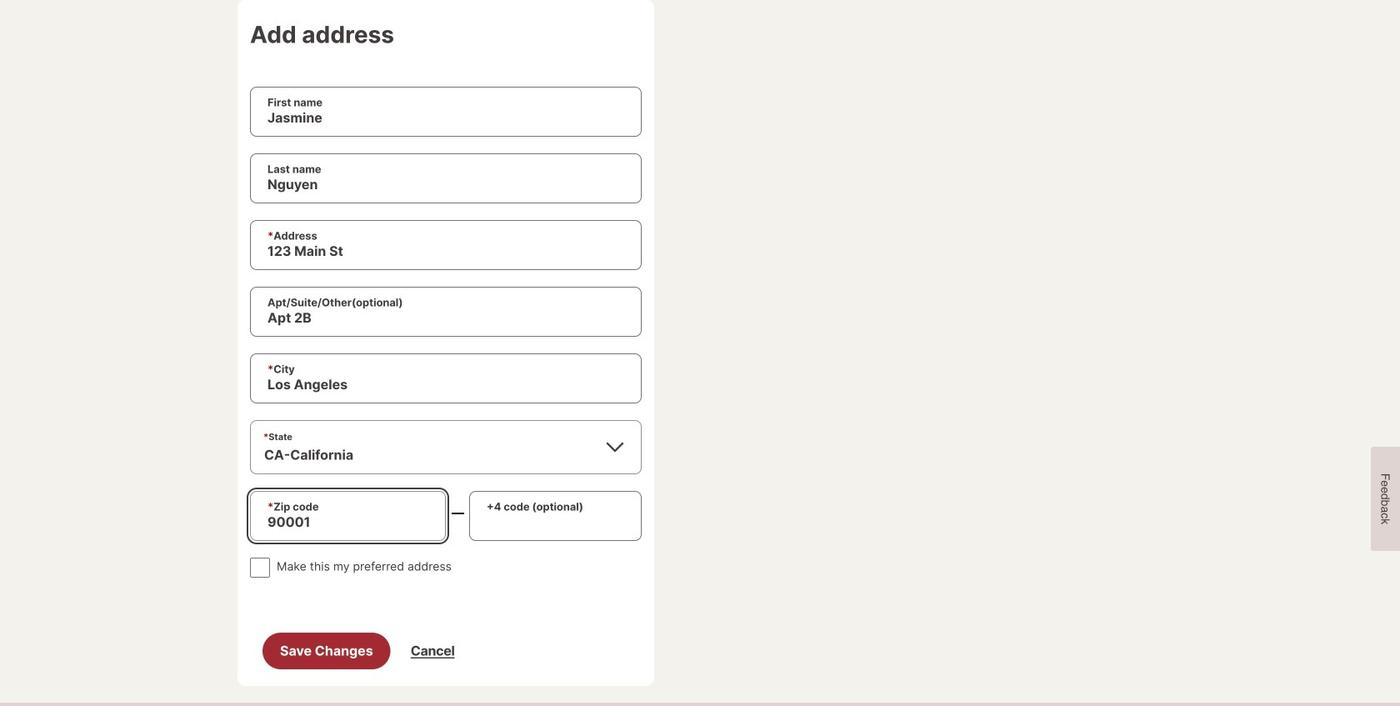 Task type: describe. For each thing, give the bounding box(es) containing it.
Last name text field
[[251, 154, 641, 202]]

First name text field
[[251, 87, 641, 136]]

Enter a location text field
[[251, 221, 641, 269]]



Task type: locate. For each thing, give the bounding box(es) containing it.
None text field
[[251, 354, 641, 403]]

Apt/Suite/Other optional text field
[[251, 288, 641, 336]]

None text field
[[251, 492, 445, 540], [470, 492, 641, 540], [251, 492, 445, 540], [470, 492, 641, 540]]



Task type: vqa. For each thing, say whether or not it's contained in the screenshot.
apt/suite/other optional Text Field
yes



